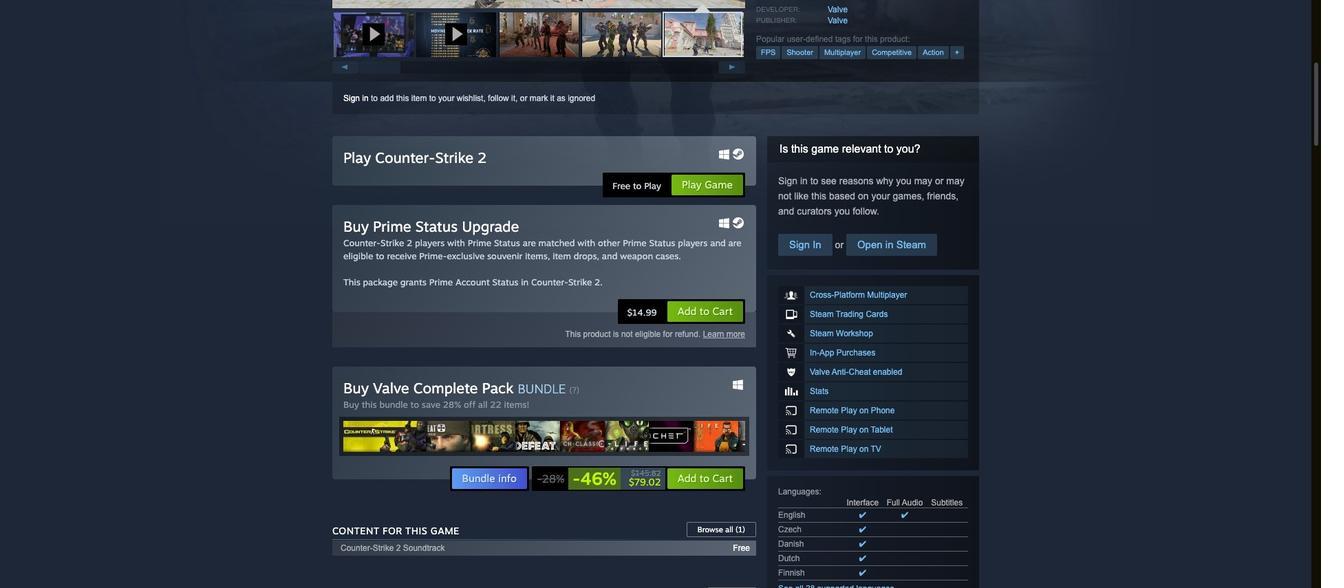 Task type: vqa. For each thing, say whether or not it's contained in the screenshot.
on in the Sign in to see reasons why you may or may not like this based on your games, friends, and curators you follow.
yes



Task type: locate. For each thing, give the bounding box(es) containing it.
2 vertical spatial steam
[[810, 329, 834, 339]]

add to cart up learn
[[678, 305, 733, 318]]

-28%
[[537, 472, 565, 486]]

add right $145.82
[[678, 472, 697, 485]]

- for 46%
[[573, 468, 581, 489]]

cart up browse all (1)
[[713, 472, 733, 485]]

add to cart link
[[667, 301, 744, 323], [667, 468, 744, 490]]

strike left 2.
[[568, 277, 592, 288]]

may up friends,
[[947, 176, 965, 187]]

0 horizontal spatial free
[[613, 180, 631, 191]]

play up remote play on tablet
[[841, 406, 857, 416]]

0 horizontal spatial with
[[447, 237, 465, 248]]

learn more link
[[703, 330, 745, 339]]

item right add
[[411, 94, 427, 103]]

remote
[[810, 406, 839, 416], [810, 425, 839, 435], [810, 445, 839, 454]]

are
[[523, 237, 536, 248], [729, 237, 742, 248]]

or
[[520, 94, 528, 103], [935, 176, 944, 187], [833, 240, 847, 251]]

1 vertical spatial sign
[[778, 176, 798, 187]]

add
[[678, 305, 697, 318], [678, 472, 697, 485]]

✔ for czech
[[860, 525, 867, 535]]

2 valve link from the top
[[828, 16, 848, 25]]

game
[[812, 143, 839, 155]]

1 horizontal spatial for
[[853, 34, 863, 44]]

purchases
[[837, 348, 876, 358]]

0 horizontal spatial -
[[537, 472, 542, 486]]

more
[[727, 330, 745, 339]]

0 vertical spatial this
[[343, 277, 361, 288]]

status up prime-
[[416, 217, 458, 235]]

all left the (1) at bottom
[[725, 525, 734, 535]]

1 vertical spatial multiplayer
[[867, 290, 907, 300]]

status
[[416, 217, 458, 235], [494, 237, 520, 248], [649, 237, 676, 248], [492, 277, 519, 288]]

1 vertical spatial or
[[935, 176, 944, 187]]

steam trading cards link
[[778, 306, 968, 323]]

2 vertical spatial sign
[[789, 239, 810, 251]]

0 vertical spatial valve link
[[828, 5, 848, 14]]

✔ for finnish
[[860, 569, 867, 578]]

this right add
[[396, 94, 409, 103]]

players
[[415, 237, 445, 248], [678, 237, 708, 248]]

on for tv
[[860, 445, 869, 454]]

cart up learn more link on the right of the page
[[713, 305, 733, 318]]

multiplayer up cards
[[867, 290, 907, 300]]

prime down prime-
[[429, 277, 453, 288]]

sign inside sign in to see reasons why you may or may not like this based on your games, friends, and curators you follow.
[[778, 176, 798, 187]]

this right is
[[791, 143, 809, 155]]

items!
[[504, 399, 530, 410]]

this product is not eligible for refund. learn more
[[565, 330, 745, 339]]

2 horizontal spatial this
[[565, 330, 581, 339]]

this inside sign in to see reasons why you may or may not like this based on your games, friends, and curators you follow.
[[812, 191, 827, 202]]

for right tags
[[853, 34, 863, 44]]

- right info at the bottom of page
[[537, 472, 542, 486]]

or up friends,
[[935, 176, 944, 187]]

✔
[[860, 511, 867, 520], [902, 511, 909, 520], [860, 525, 867, 535], [860, 540, 867, 549], [860, 554, 867, 564], [860, 569, 867, 578]]

1 horizontal spatial -
[[573, 468, 581, 489]]

subtitles
[[931, 498, 963, 508]]

drops,
[[574, 251, 600, 262]]

+
[[955, 48, 960, 56]]

0 vertical spatial steam
[[897, 239, 926, 251]]

1 horizontal spatial or
[[833, 240, 847, 251]]

cheat
[[849, 368, 871, 377]]

this left bundle
[[362, 399, 377, 410]]

1 players from the left
[[415, 237, 445, 248]]

strike down "sign in to add this item to your wishlist, follow it, or mark it as ignored"
[[435, 149, 474, 167]]

0 horizontal spatial players
[[415, 237, 445, 248]]

anti-
[[832, 368, 849, 377]]

play game
[[682, 178, 733, 191]]

add to cart link up browse
[[667, 468, 744, 490]]

counter- up package
[[343, 237, 381, 248]]

status down souvenir
[[492, 277, 519, 288]]

0 vertical spatial add to cart link
[[667, 301, 744, 323]]

this left package
[[343, 277, 361, 288]]

22
[[490, 399, 502, 410]]

eligible inside counter-strike 2 players with prime status are matched with other prime status players and are eligible to receive prime-exclusive souvenir items, item drops, and weapon cases.
[[343, 251, 373, 262]]

0 vertical spatial add to cart
[[678, 305, 733, 318]]

and inside sign in to see reasons why you may or may not like this based on your games, friends, and curators you follow.
[[778, 206, 795, 217]]

item down "matched"
[[553, 251, 571, 262]]

1 horizontal spatial all
[[725, 525, 734, 535]]

on inside remote play on tablet link
[[860, 425, 869, 435]]

2 for players
[[407, 237, 413, 248]]

free up other at top
[[613, 180, 631, 191]]

save
[[422, 399, 441, 410]]

ignored
[[568, 94, 595, 103]]

1 add from the top
[[678, 305, 697, 318]]

1 horizontal spatial game
[[705, 178, 733, 191]]

valve
[[828, 5, 848, 14], [828, 16, 848, 25], [810, 368, 830, 377], [373, 379, 409, 397]]

0 vertical spatial sign
[[343, 94, 360, 103]]

1 valve link from the top
[[828, 5, 848, 14]]

1 remote from the top
[[810, 406, 839, 416]]

in down items,
[[521, 277, 529, 288]]

0 horizontal spatial are
[[523, 237, 536, 248]]

1 horizontal spatial players
[[678, 237, 708, 248]]

sign in to add this item to your wishlist, follow it, or mark it as ignored
[[343, 94, 595, 103]]

1 horizontal spatial are
[[729, 237, 742, 248]]

and down other at top
[[602, 251, 618, 262]]

this for this product is not eligible for refund. learn more
[[565, 330, 581, 339]]

2 for soundtrack
[[396, 544, 401, 553]]

buy
[[343, 217, 369, 235], [343, 379, 369, 397], [343, 399, 359, 410]]

2.
[[595, 277, 603, 288]]

not inside sign in to see reasons why you may or may not like this based on your games, friends, and curators you follow.
[[778, 191, 792, 202]]

all
[[478, 399, 488, 410], [725, 525, 734, 535]]

in
[[362, 94, 369, 103], [800, 176, 808, 187], [886, 239, 894, 251], [521, 277, 529, 288]]

sign left in
[[789, 239, 810, 251]]

1 vertical spatial valve link
[[828, 16, 848, 25]]

2 up receive at top left
[[407, 237, 413, 248]]

1 vertical spatial you
[[835, 206, 850, 217]]

mark
[[530, 94, 548, 103]]

1 vertical spatial 2
[[407, 237, 413, 248]]

free
[[613, 180, 631, 191], [733, 544, 750, 553]]

1 vertical spatial all
[[725, 525, 734, 535]]

in up like
[[800, 176, 808, 187]]

status up souvenir
[[494, 237, 520, 248]]

0 horizontal spatial multiplayer
[[825, 48, 861, 56]]

or right it,
[[520, 94, 528, 103]]

0 horizontal spatial for
[[663, 330, 673, 339]]

you?
[[897, 143, 921, 155]]

on
[[858, 191, 869, 202], [860, 406, 869, 416], [860, 425, 869, 435], [860, 445, 869, 454]]

with up exclusive at the left of page
[[447, 237, 465, 248]]

steam for steam workshop
[[810, 329, 834, 339]]

in-app purchases link
[[778, 344, 968, 362]]

and
[[778, 206, 795, 217], [710, 237, 726, 248], [602, 251, 618, 262]]

1 cart from the top
[[713, 305, 733, 318]]

learn
[[703, 330, 724, 339]]

shooter
[[787, 48, 814, 56]]

players up prime-
[[415, 237, 445, 248]]

0 horizontal spatial 2
[[396, 544, 401, 553]]

players up cases.
[[678, 237, 708, 248]]

3 buy from the top
[[343, 399, 359, 410]]

remote down stats
[[810, 406, 839, 416]]

steam right open
[[897, 239, 926, 251]]

remote up remote play on tv
[[810, 425, 839, 435]]

0 vertical spatial buy
[[343, 217, 369, 235]]

steam up app
[[810, 329, 834, 339]]

1 vertical spatial cart
[[713, 472, 733, 485]]

based
[[829, 191, 856, 202]]

defined
[[806, 34, 833, 44]]

2 vertical spatial buy
[[343, 399, 359, 410]]

on left phone
[[860, 406, 869, 416]]

may up games,
[[914, 176, 933, 187]]

1 vertical spatial game
[[431, 525, 460, 537]]

multiplayer down tags
[[825, 48, 861, 56]]

steam workshop link
[[778, 325, 968, 343]]

1 horizontal spatial 2
[[407, 237, 413, 248]]

on inside remote play on tv link
[[860, 445, 869, 454]]

- for 28%
[[537, 472, 542, 486]]

2 vertical spatial this
[[405, 525, 428, 537]]

and down play game link
[[710, 237, 726, 248]]

add up 'refund.'
[[678, 305, 697, 318]]

1 with from the left
[[447, 237, 465, 248]]

2 vertical spatial remote
[[810, 445, 839, 454]]

1 vertical spatial steam
[[810, 310, 834, 319]]

2 horizontal spatial or
[[935, 176, 944, 187]]

sign up like
[[778, 176, 798, 187]]

valve link for publisher:
[[828, 16, 848, 25]]

0 vertical spatial eligible
[[343, 251, 373, 262]]

sign left add
[[343, 94, 360, 103]]

1 horizontal spatial your
[[872, 191, 890, 202]]

your inside sign in to see reasons why you may or may not like this based on your games, friends, and curators you follow.
[[872, 191, 890, 202]]

item
[[411, 94, 427, 103], [553, 251, 571, 262]]

eligible up package
[[343, 251, 373, 262]]

0 horizontal spatial item
[[411, 94, 427, 103]]

2 down the wishlist,
[[478, 149, 487, 167]]

2 remote from the top
[[810, 425, 839, 435]]

1 vertical spatial add to cart link
[[667, 468, 744, 490]]

0 vertical spatial all
[[478, 399, 488, 410]]

2 vertical spatial 2
[[396, 544, 401, 553]]

28% left -46%
[[542, 472, 565, 486]]

steam down cross-
[[810, 310, 834, 319]]

account
[[456, 277, 490, 288]]

0 vertical spatial multiplayer
[[825, 48, 861, 56]]

product
[[583, 330, 611, 339]]

1 vertical spatial buy
[[343, 379, 369, 397]]

1 vertical spatial for
[[663, 330, 673, 339]]

you down based at top right
[[835, 206, 850, 217]]

1 vertical spatial add
[[678, 472, 697, 485]]

1 horizontal spatial item
[[553, 251, 571, 262]]

2 vertical spatial and
[[602, 251, 618, 262]]

not left like
[[778, 191, 792, 202]]

0 horizontal spatial your
[[438, 94, 455, 103]]

in right open
[[886, 239, 894, 251]]

sign in link
[[343, 94, 369, 103]]

-46%
[[573, 468, 617, 489]]

add to cart up browse
[[678, 472, 733, 485]]

weapon
[[620, 251, 653, 262]]

0 vertical spatial and
[[778, 206, 795, 217]]

on up follow.
[[858, 191, 869, 202]]

1 horizontal spatial not
[[778, 191, 792, 202]]

prime up receive at top left
[[373, 217, 411, 235]]

souvenir
[[487, 251, 523, 262]]

2 players from the left
[[678, 237, 708, 248]]

0 horizontal spatial game
[[431, 525, 460, 537]]

valve link
[[828, 5, 848, 14], [828, 16, 848, 25]]

popular
[[756, 34, 785, 44]]

to
[[371, 94, 378, 103], [429, 94, 436, 103], [884, 143, 894, 155], [811, 176, 819, 187], [633, 180, 642, 191], [376, 251, 385, 262], [700, 305, 710, 318], [411, 399, 419, 410], [700, 472, 710, 485]]

1 vertical spatial this
[[565, 330, 581, 339]]

developer:
[[756, 6, 800, 13]]

1 vertical spatial add to cart
[[678, 472, 733, 485]]

this left product
[[565, 330, 581, 339]]

2 horizontal spatial and
[[778, 206, 795, 217]]

this left product:
[[865, 34, 878, 44]]

1 vertical spatial free
[[733, 544, 750, 553]]

- right -28%
[[573, 468, 581, 489]]

platform
[[834, 290, 865, 300]]

1 horizontal spatial multiplayer
[[867, 290, 907, 300]]

all left the 22
[[478, 399, 488, 410]]

in for sign in to see reasons why you may or may not like this based on your games, friends, and curators you follow.
[[800, 176, 808, 187]]

strike up receive at top left
[[381, 237, 404, 248]]

not right is
[[621, 330, 633, 339]]

0 vertical spatial 28%
[[443, 399, 461, 410]]

0 vertical spatial remote
[[810, 406, 839, 416]]

with up drops, at left top
[[578, 237, 596, 248]]

-
[[573, 468, 581, 489], [537, 472, 542, 486]]

0 horizontal spatial may
[[914, 176, 933, 187]]

free for free
[[733, 544, 750, 553]]

in-app purchases
[[810, 348, 876, 358]]

eligible down the $14.99
[[635, 330, 661, 339]]

on inside remote play on phone link
[[860, 406, 869, 416]]

3 remote from the top
[[810, 445, 839, 454]]

to inside sign in to see reasons why you may or may not like this based on your games, friends, and curators you follow.
[[811, 176, 819, 187]]

1 vertical spatial 28%
[[542, 472, 565, 486]]

0 vertical spatial 2
[[478, 149, 487, 167]]

1 horizontal spatial with
[[578, 237, 596, 248]]

28% left off
[[443, 399, 461, 410]]

1 horizontal spatial and
[[710, 237, 726, 248]]

28%
[[443, 399, 461, 410], [542, 472, 565, 486]]

remote for remote play on tv
[[810, 445, 839, 454]]

status up cases.
[[649, 237, 676, 248]]

0 horizontal spatial all
[[478, 399, 488, 410]]

0 vertical spatial cart
[[713, 305, 733, 318]]

this up soundtrack
[[405, 525, 428, 537]]

remote down remote play on tablet
[[810, 445, 839, 454]]

you up games,
[[896, 176, 912, 187]]

in left add
[[362, 94, 369, 103]]

remote play on tablet link
[[778, 421, 968, 439]]

0 horizontal spatial eligible
[[343, 251, 373, 262]]

0 horizontal spatial not
[[621, 330, 633, 339]]

buy valve complete pack bundle (?)
[[343, 379, 580, 397]]

wishlist,
[[457, 94, 486, 103]]

are up items,
[[523, 237, 536, 248]]

1 vertical spatial your
[[872, 191, 890, 202]]

sign in
[[789, 239, 822, 251]]

1 vertical spatial eligible
[[635, 330, 661, 339]]

tv
[[871, 445, 882, 454]]

0 horizontal spatial or
[[520, 94, 528, 103]]

1 horizontal spatial free
[[733, 544, 750, 553]]

1 horizontal spatial eligible
[[635, 330, 661, 339]]

cases.
[[656, 251, 681, 262]]

your down why at top right
[[872, 191, 890, 202]]

in inside sign in to see reasons why you may or may not like this based on your games, friends, and curators you follow.
[[800, 176, 808, 187]]

2 down content for this game at bottom
[[396, 544, 401, 553]]

1 horizontal spatial you
[[896, 176, 912, 187]]

on left tv
[[860, 445, 869, 454]]

0 vertical spatial or
[[520, 94, 528, 103]]

0 horizontal spatial this
[[343, 277, 361, 288]]

or right in
[[833, 240, 847, 251]]

0 vertical spatial add
[[678, 305, 697, 318]]

0 vertical spatial free
[[613, 180, 631, 191]]

follow.
[[853, 206, 880, 217]]

and down like
[[778, 206, 795, 217]]

✔ for danish
[[860, 540, 867, 549]]

open in steam link
[[847, 234, 937, 256]]

your left the wishlist,
[[438, 94, 455, 103]]

1 vertical spatial remote
[[810, 425, 839, 435]]

like
[[795, 191, 809, 202]]

2 cart from the top
[[713, 472, 733, 485]]

0 vertical spatial not
[[778, 191, 792, 202]]

languages
[[778, 487, 819, 497]]

this up "curators"
[[812, 191, 827, 202]]

add to cart link up learn
[[667, 301, 744, 323]]

are down play game link
[[729, 237, 742, 248]]

2 inside counter-strike 2 players with prime status are matched with other prime status players and are eligible to receive prime-exclusive souvenir items, item drops, and weapon cases.
[[407, 237, 413, 248]]

valve anti-cheat enabled
[[810, 368, 903, 377]]

0 horizontal spatial 28%
[[443, 399, 461, 410]]

1 horizontal spatial may
[[947, 176, 965, 187]]

1 vertical spatial item
[[553, 251, 571, 262]]

counter- down add
[[375, 149, 435, 167]]

matched
[[539, 237, 575, 248]]

1 horizontal spatial this
[[405, 525, 428, 537]]

1 buy from the top
[[343, 217, 369, 235]]

for left 'refund.'
[[663, 330, 673, 339]]

on left tablet
[[860, 425, 869, 435]]

pack
[[482, 379, 514, 397]]

your
[[438, 94, 455, 103], [872, 191, 890, 202]]

prime
[[373, 217, 411, 235], [468, 237, 492, 248], [623, 237, 647, 248], [429, 277, 453, 288]]

free down the (1) at bottom
[[733, 544, 750, 553]]



Task type: describe. For each thing, give the bounding box(es) containing it.
dutch
[[778, 554, 800, 564]]

open in steam
[[858, 239, 926, 251]]

workshop
[[836, 329, 873, 339]]

strike inside counter-strike 2 players with prime status are matched with other prime status players and are eligible to receive prime-exclusive souvenir items, item drops, and weapon cases.
[[381, 237, 404, 248]]

counter-strike 2 soundtrack
[[341, 544, 445, 553]]

item inside counter-strike 2 players with prime status are matched with other prime status players and are eligible to receive prime-exclusive souvenir items, item drops, and weapon cases.
[[553, 251, 571, 262]]

remote for remote play on tablet
[[810, 425, 839, 435]]

publisher:
[[756, 17, 797, 24]]

action
[[923, 48, 944, 56]]

this for this package grants prime account status in counter-strike 2.
[[343, 277, 361, 288]]

2 add to cart from the top
[[678, 472, 733, 485]]

cross-platform multiplayer link
[[778, 286, 968, 304]]

prime up exclusive at the left of page
[[468, 237, 492, 248]]

see
[[821, 176, 837, 187]]

or inside sign in to see reasons why you may or may not like this based on your games, friends, and curators you follow.
[[935, 176, 944, 187]]

user-
[[787, 34, 806, 44]]

czech
[[778, 525, 802, 535]]

product:
[[880, 34, 910, 44]]

play right free to play
[[682, 178, 702, 191]]

buy prime status upgrade
[[343, 217, 519, 235]]

remote play on tv
[[810, 445, 882, 454]]

relevant
[[842, 143, 881, 155]]

buy for buy this bundle to save 28% off all 22 items!
[[343, 399, 359, 410]]

fps link
[[756, 46, 781, 59]]

fps
[[761, 48, 776, 56]]

for
[[383, 525, 402, 537]]

$145.82 $79.02
[[629, 469, 661, 488]]

receive
[[387, 251, 417, 262]]

multiplayer link
[[820, 46, 866, 59]]

$79.02
[[629, 476, 661, 488]]

play down remote play on phone
[[841, 425, 857, 435]]

bundle info link
[[451, 468, 528, 490]]

0 vertical spatial for
[[853, 34, 863, 44]]

bundle
[[380, 399, 408, 410]]

bundle
[[462, 472, 495, 485]]

play down sign in link at the top of the page
[[343, 149, 371, 167]]

is
[[613, 330, 619, 339]]

1 vertical spatial and
[[710, 237, 726, 248]]

it,
[[511, 94, 518, 103]]

steam for steam trading cards
[[810, 310, 834, 319]]

action link
[[918, 46, 949, 59]]

sign for sign in
[[789, 239, 810, 251]]

on for phone
[[860, 406, 869, 416]]

0 horizontal spatial you
[[835, 206, 850, 217]]

2 buy from the top
[[343, 379, 369, 397]]

counter-strike 2 players with prime status are matched with other prime status players and are eligible to receive prime-exclusive souvenir items, item drops, and weapon cases.
[[343, 237, 742, 262]]

other
[[598, 237, 621, 248]]

off
[[464, 399, 476, 410]]

cross-platform multiplayer
[[810, 290, 907, 300]]

remote play on tv link
[[778, 441, 968, 458]]

sign in to see reasons why you may or may not like this based on your games, friends, and curators you follow.
[[778, 176, 965, 217]]

this package grants prime account status in counter-strike 2.
[[343, 277, 603, 288]]

as
[[557, 94, 566, 103]]

1 are from the left
[[523, 237, 536, 248]]

$14.99
[[628, 307, 657, 318]]

0 vertical spatial game
[[705, 178, 733, 191]]

free to play
[[613, 180, 661, 191]]

remote for remote play on phone
[[810, 406, 839, 416]]

valve link for developer:
[[828, 5, 848, 14]]

1 add to cart from the top
[[678, 305, 733, 318]]

app
[[820, 348, 834, 358]]

46%
[[581, 468, 617, 489]]

buy this bundle to save 28% off all 22 items!
[[343, 399, 530, 410]]

play down remote play on tablet
[[841, 445, 857, 454]]

content for this game
[[332, 525, 460, 537]]

full audio
[[887, 498, 923, 508]]

play counter-strike 2
[[343, 149, 487, 167]]

is this game relevant to you?
[[780, 143, 921, 155]]

refund.
[[675, 330, 701, 339]]

1 add to cart link from the top
[[667, 301, 744, 323]]

strike down the for
[[373, 544, 394, 553]]

info
[[498, 472, 517, 485]]

browse all (1)
[[698, 525, 745, 535]]

2 horizontal spatial 2
[[478, 149, 487, 167]]

tags
[[835, 34, 851, 44]]

cross-
[[810, 290, 834, 300]]

in for sign in to add this item to your wishlist, follow it, or mark it as ignored
[[362, 94, 369, 103]]

exclusive
[[447, 251, 485, 262]]

competitive
[[872, 48, 912, 56]]

free for free to play
[[613, 180, 631, 191]]

0 vertical spatial your
[[438, 94, 455, 103]]

bundle info
[[462, 472, 517, 485]]

it
[[550, 94, 555, 103]]

steam trading cards
[[810, 310, 888, 319]]

stats
[[810, 387, 829, 396]]

✔ for english
[[860, 511, 867, 520]]

1 may from the left
[[914, 176, 933, 187]]

prime up weapon
[[623, 237, 647, 248]]

(?)
[[570, 385, 580, 396]]

tablet
[[871, 425, 893, 435]]

remote play on phone
[[810, 406, 895, 416]]

1 horizontal spatial 28%
[[542, 472, 565, 486]]

:
[[819, 487, 822, 497]]

open
[[858, 239, 883, 251]]

✔ for dutch
[[860, 554, 867, 564]]

counter- down the content
[[341, 544, 373, 553]]

1 vertical spatial not
[[621, 330, 633, 339]]

finnish
[[778, 569, 805, 578]]

2 add to cart link from the top
[[667, 468, 744, 490]]

buy for buy prime status upgrade
[[343, 217, 369, 235]]

counter- inside counter-strike 2 players with prime status are matched with other prime status players and are eligible to receive prime-exclusive souvenir items, item drops, and weapon cases.
[[343, 237, 381, 248]]

2 vertical spatial or
[[833, 240, 847, 251]]

soundtrack
[[403, 544, 445, 553]]

bundle
[[518, 381, 566, 396]]

2 add from the top
[[678, 472, 697, 485]]

popular user-defined tags for this product:
[[756, 34, 910, 44]]

enabled
[[873, 368, 903, 377]]

2 may from the left
[[947, 176, 965, 187]]

browse
[[698, 525, 723, 535]]

competitive link
[[867, 46, 917, 59]]

cards
[[866, 310, 888, 319]]

counter- down items,
[[531, 277, 568, 288]]

2 are from the left
[[729, 237, 742, 248]]

sign in link
[[778, 234, 833, 256]]

full
[[887, 498, 900, 508]]

0 horizontal spatial and
[[602, 251, 618, 262]]

on inside sign in to see reasons why you may or may not like this based on your games, friends, and curators you follow.
[[858, 191, 869, 202]]

shooter link
[[782, 46, 818, 59]]

play left play game link
[[644, 180, 661, 191]]

2 with from the left
[[578, 237, 596, 248]]

to inside counter-strike 2 players with prime status are matched with other prime status players and are eligible to receive prime-exclusive souvenir items, item drops, and weapon cases.
[[376, 251, 385, 262]]

0 vertical spatial you
[[896, 176, 912, 187]]

remote play on phone link
[[778, 402, 968, 420]]

trading
[[836, 310, 864, 319]]

reasons
[[840, 176, 874, 187]]

$145.82
[[631, 469, 661, 478]]

add
[[380, 94, 394, 103]]

grants
[[400, 277, 427, 288]]

is
[[780, 143, 788, 155]]

interface
[[847, 498, 879, 508]]

0 vertical spatial item
[[411, 94, 427, 103]]

package
[[363, 277, 398, 288]]

valve anti-cheat enabled link
[[778, 363, 968, 381]]

on for tablet
[[860, 425, 869, 435]]

in for open in steam
[[886, 239, 894, 251]]

play game link
[[671, 174, 744, 196]]

sign for sign in to see reasons why you may or may not like this based on your games, friends, and curators you follow.
[[778, 176, 798, 187]]

sign for sign in to add this item to your wishlist, follow it, or mark it as ignored
[[343, 94, 360, 103]]



